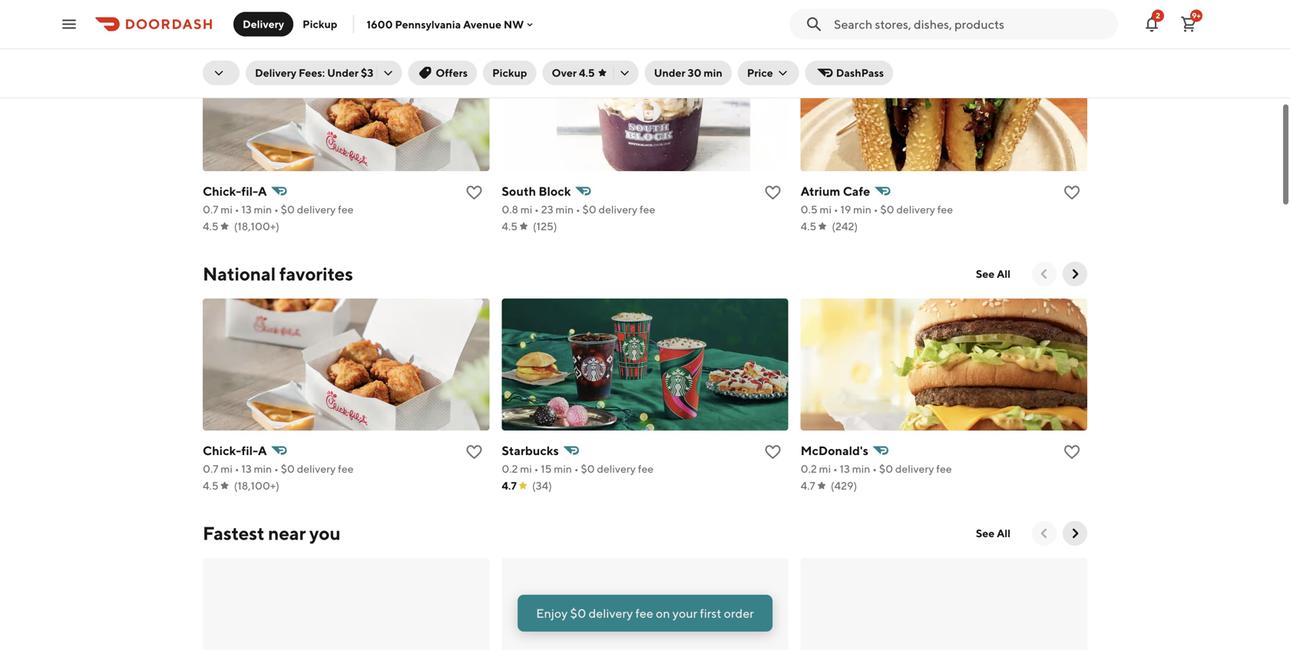 Task type: vqa. For each thing, say whether or not it's contained in the screenshot.
3 Box Suadero IMAGE ADD ITEM TO CART image
no



Task type: locate. For each thing, give the bounding box(es) containing it.
1 see all link from the top
[[967, 2, 1020, 27]]

1 see from the top
[[976, 8, 995, 21]]

1 vertical spatial chick-fil-a
[[203, 443, 267, 458]]

0 vertical spatial pickup button
[[293, 12, 347, 36]]

23
[[541, 203, 553, 216]]

delivery
[[243, 18, 284, 30], [255, 66, 296, 79]]

chick-fil-a
[[203, 184, 267, 198], [203, 443, 267, 458]]

open menu image
[[60, 15, 78, 33]]

(18,100+)
[[234, 220, 279, 233], [234, 480, 279, 492]]

2 (18,100+) from the top
[[234, 480, 279, 492]]

pickup up delivery fees: under $3
[[303, 18, 337, 30]]

0 vertical spatial delivery
[[243, 18, 284, 30]]

4.7 left (429)
[[801, 480, 815, 492]]

0.7 up national at top
[[203, 203, 218, 216]]

1 horizontal spatial 4.7
[[801, 480, 815, 492]]

1 horizontal spatial 0.2
[[801, 463, 817, 475]]

delivery
[[285, 3, 352, 25], [297, 203, 336, 216], [599, 203, 637, 216], [896, 203, 935, 216], [297, 463, 336, 475], [597, 463, 636, 475], [895, 463, 934, 475], [589, 606, 633, 621]]

min
[[704, 66, 722, 79], [254, 203, 272, 216], [555, 203, 574, 216], [853, 203, 871, 216], [254, 463, 272, 475], [554, 463, 572, 475], [852, 463, 870, 475]]

under left 30
[[654, 66, 685, 79]]

1 next button of carousel image from the top
[[1067, 7, 1083, 22]]

19
[[840, 203, 851, 216]]

0.8
[[502, 203, 518, 216]]

13 for national
[[241, 463, 252, 475]]

0 vertical spatial previous button of carousel image
[[1037, 7, 1052, 22]]

national favorites link
[[203, 262, 353, 286]]

pickup button down nw on the top of the page
[[483, 61, 536, 85]]

0 horizontal spatial 0.2
[[502, 463, 518, 475]]

next button of carousel image for under $2 delivery fee
[[1067, 7, 1083, 22]]

see all for delivery
[[976, 8, 1011, 21]]

dashpass button
[[805, 61, 893, 85]]

2 0.7 from the top
[[203, 463, 218, 475]]

2 vertical spatial all
[[997, 527, 1011, 540]]

0 vertical spatial see all
[[976, 8, 1011, 21]]

0 horizontal spatial under
[[203, 3, 256, 25]]

3 see all from the top
[[976, 527, 1011, 540]]

0 horizontal spatial 4.7
[[502, 480, 517, 492]]

4.5
[[579, 66, 595, 79], [203, 220, 219, 233], [502, 220, 517, 233], [801, 220, 816, 233], [203, 480, 219, 492]]

2 a from the top
[[258, 443, 267, 458]]

min right 30
[[704, 66, 722, 79]]

1 vertical spatial a
[[258, 443, 267, 458]]

under left $3
[[327, 66, 359, 79]]

a
[[258, 184, 267, 198], [258, 443, 267, 458]]

13 up the fastest
[[241, 463, 252, 475]]

4.5 down 0.5
[[801, 220, 816, 233]]

favorites
[[279, 263, 353, 285]]

0 vertical spatial see
[[976, 8, 995, 21]]

you
[[309, 523, 340, 544]]

2 all from the top
[[997, 268, 1011, 280]]

all for you
[[997, 527, 1011, 540]]

0 horizontal spatial pickup
[[303, 18, 337, 30]]

1 previous button of carousel image from the top
[[1037, 7, 1052, 22]]

notification bell image
[[1143, 15, 1161, 33]]

0.2 mi • 15 min • $​0 delivery fee
[[502, 463, 654, 475]]

1 fil- from the top
[[241, 184, 258, 198]]

delivery for delivery
[[243, 18, 284, 30]]

13 up national at top
[[241, 203, 252, 216]]

1 a from the top
[[258, 184, 267, 198]]

fil- for under
[[241, 184, 258, 198]]

0.7 mi • 13 min • $​0 delivery fee
[[203, 203, 354, 216], [203, 463, 354, 475]]

off,
[[841, 48, 856, 58]]

0.2 for mcdonald's
[[801, 463, 817, 475]]

atrium
[[801, 184, 840, 198]]

under inside under 30 min button
[[654, 66, 685, 79]]

0 vertical spatial next button of carousel image
[[1067, 7, 1083, 22]]

2 4.7 from the left
[[801, 480, 815, 492]]

0 vertical spatial chick-fil-a
[[203, 184, 267, 198]]

1 vertical spatial (18,100+)
[[234, 480, 279, 492]]

pickup down nw on the top of the page
[[492, 66, 527, 79]]

delivery inside button
[[243, 18, 284, 30]]

min up (429)
[[852, 463, 870, 475]]

a for national
[[258, 443, 267, 458]]

0 horizontal spatial pickup button
[[293, 12, 347, 36]]

(125)
[[533, 220, 557, 233]]

3 see from the top
[[976, 527, 995, 540]]

0.7 for national
[[203, 463, 218, 475]]

1 vertical spatial 0.7 mi • 13 min • $​0 delivery fee
[[203, 463, 354, 475]]

0.7 mi • 13 min • $​0 delivery fee up fastest near you
[[203, 463, 354, 475]]

2 chick- from the top
[[203, 443, 241, 458]]

0 vertical spatial chick-
[[203, 184, 241, 198]]

first
[[700, 606, 721, 621]]

previous button of carousel image for fastest near you
[[1037, 526, 1052, 541]]

1 vertical spatial pickup
[[492, 66, 527, 79]]

(18,100+) up fastest near you
[[234, 480, 279, 492]]

chick-
[[203, 184, 241, 198], [203, 443, 241, 458]]

1 vertical spatial next button of carousel image
[[1067, 266, 1083, 282]]

2 previous button of carousel image from the top
[[1037, 526, 1052, 541]]

south block
[[502, 184, 571, 198]]

0.7 mi • 13 min • $​0 delivery fee up national favorites
[[203, 203, 354, 216]]

chick- for under $2 delivery fee
[[203, 184, 241, 198]]

•
[[235, 203, 239, 216], [274, 203, 279, 216], [534, 203, 539, 216], [576, 203, 580, 216], [834, 203, 838, 216], [874, 203, 878, 216], [235, 463, 239, 475], [274, 463, 279, 475], [534, 463, 539, 475], [574, 463, 579, 475], [833, 463, 838, 475], [872, 463, 877, 475]]

1 horizontal spatial pickup
[[492, 66, 527, 79]]

$​0
[[281, 203, 295, 216], [582, 203, 596, 216], [880, 203, 894, 216], [281, 463, 295, 475], [581, 463, 595, 475], [879, 463, 893, 475]]

offers button
[[408, 61, 477, 85]]

0.5 mi • 19 min • $​0 delivery fee
[[801, 203, 953, 216]]

4.5 up national at top
[[203, 220, 219, 233]]

delivery inside under $2 delivery fee link
[[285, 3, 352, 25]]

1 0.7 mi • 13 min • $​0 delivery fee from the top
[[203, 203, 354, 216]]

1 horizontal spatial under
[[327, 66, 359, 79]]

fastest near you link
[[203, 521, 340, 546]]

4.7
[[502, 480, 517, 492], [801, 480, 815, 492]]

15%
[[822, 48, 839, 58]]

0.2 down 'mcdonald's'
[[801, 463, 817, 475]]

starbucks
[[502, 443, 559, 458]]

0 vertical spatial a
[[258, 184, 267, 198]]

0.7
[[203, 203, 218, 216], [203, 463, 218, 475]]

(18,100+) up national at top
[[234, 220, 279, 233]]

over
[[552, 66, 577, 79]]

1600 pennsylvania avenue nw
[[367, 18, 524, 31]]

1 0.2 from the left
[[502, 463, 518, 475]]

2 vertical spatial see
[[976, 527, 995, 540]]

13 up (429)
[[840, 463, 850, 475]]

3 see all link from the top
[[967, 521, 1020, 546]]

2 next button of carousel image from the top
[[1067, 266, 1083, 282]]

2 fil- from the top
[[241, 443, 258, 458]]

enjoy $0 delivery fee on your first order
[[536, 606, 754, 621]]

see all link for you
[[967, 521, 1020, 546]]

1 all from the top
[[997, 8, 1011, 21]]

pickup button up delivery fees: under $3
[[293, 12, 347, 36]]

1 horizontal spatial pickup button
[[483, 61, 536, 85]]

0 vertical spatial 0.7
[[203, 203, 218, 216]]

4.5 right over on the top of the page
[[579, 66, 595, 79]]

1 chick- from the top
[[203, 184, 241, 198]]

mi up national at top
[[221, 203, 233, 216]]

under
[[203, 3, 256, 25], [327, 66, 359, 79], [654, 66, 685, 79]]

1 vertical spatial see all link
[[967, 262, 1020, 286]]

1 vertical spatial see
[[976, 268, 995, 280]]

1 4.7 from the left
[[502, 480, 517, 492]]

1 chick-fil-a from the top
[[203, 184, 267, 198]]

under left $2
[[203, 3, 256, 25]]

1 vertical spatial chick-
[[203, 443, 241, 458]]

pickup button
[[293, 12, 347, 36], [483, 61, 536, 85]]

0 vertical spatial pickup
[[303, 18, 337, 30]]

1 vertical spatial 0.7
[[203, 463, 218, 475]]

next button of carousel image for national favorites
[[1067, 266, 1083, 282]]

0.2
[[502, 463, 518, 475], [801, 463, 817, 475]]

see
[[976, 8, 995, 21], [976, 268, 995, 280], [976, 527, 995, 540]]

mi up the fastest
[[221, 463, 233, 475]]

0.7 for under
[[203, 203, 218, 216]]

see all link
[[967, 2, 1020, 27], [967, 262, 1020, 286], [967, 521, 1020, 546]]

2 0.2 from the left
[[801, 463, 817, 475]]

4.7 left (34)
[[502, 480, 517, 492]]

all
[[997, 8, 1011, 21], [997, 268, 1011, 280], [997, 527, 1011, 540]]

2 vertical spatial see all
[[976, 527, 1011, 540]]

pickup
[[303, 18, 337, 30], [492, 66, 527, 79]]

1 0.7 from the top
[[203, 203, 218, 216]]

2 chick-fil-a from the top
[[203, 443, 267, 458]]

2
[[1156, 11, 1160, 20]]

see all
[[976, 8, 1011, 21], [976, 268, 1011, 280], [976, 527, 1011, 540]]

0 vertical spatial fil-
[[241, 184, 258, 198]]

mi right 0.8
[[520, 203, 532, 216]]

1 vertical spatial pickup button
[[483, 61, 536, 85]]

3 all from the top
[[997, 527, 1011, 540]]

2 0.7 mi • 13 min • $​0 delivery fee from the top
[[203, 463, 354, 475]]

13
[[241, 203, 252, 216], [241, 463, 252, 475], [840, 463, 850, 475]]

price button
[[738, 61, 799, 85]]

mi
[[221, 203, 233, 216], [520, 203, 532, 216], [820, 203, 832, 216], [221, 463, 233, 475], [520, 463, 532, 475], [819, 463, 831, 475]]

1 vertical spatial previous button of carousel image
[[1037, 526, 1052, 541]]

0 vertical spatial (18,100+)
[[234, 220, 279, 233]]

0 vertical spatial all
[[997, 8, 1011, 21]]

under inside under $2 delivery fee link
[[203, 3, 256, 25]]

(18,100+) for national
[[234, 480, 279, 492]]

fee
[[356, 3, 383, 25], [338, 203, 354, 216], [640, 203, 655, 216], [937, 203, 953, 216], [338, 463, 354, 475], [638, 463, 654, 475], [936, 463, 952, 475], [635, 606, 653, 621]]

1 (18,100+) from the top
[[234, 220, 279, 233]]

see for you
[[976, 527, 995, 540]]

1 vertical spatial see all
[[976, 268, 1011, 280]]

previous button of carousel image
[[1037, 7, 1052, 22], [1037, 526, 1052, 541]]

0.2 down starbucks
[[502, 463, 518, 475]]

1 vertical spatial delivery
[[255, 66, 296, 79]]

next button of carousel image
[[1067, 7, 1083, 22], [1067, 266, 1083, 282]]

0.5
[[801, 203, 817, 216]]

to
[[871, 48, 880, 58]]

0 vertical spatial 0.7 mi • 13 min • $​0 delivery fee
[[203, 203, 354, 216]]

1 vertical spatial fil-
[[241, 443, 258, 458]]

0.7 up the fastest
[[203, 463, 218, 475]]

1 see all from the top
[[976, 8, 1011, 21]]

fil-
[[241, 184, 258, 198], [241, 443, 258, 458]]

2 vertical spatial see all link
[[967, 521, 1020, 546]]

0 vertical spatial see all link
[[967, 2, 1020, 27]]

dashpass
[[836, 66, 884, 79]]

click to add this store to your saved list image
[[465, 184, 483, 202], [764, 184, 782, 202], [465, 443, 483, 461], [764, 443, 782, 461], [1063, 443, 1081, 461]]

(242)
[[832, 220, 858, 233]]

2 horizontal spatial under
[[654, 66, 685, 79]]

national favorites
[[203, 263, 353, 285]]

1 vertical spatial all
[[997, 268, 1011, 280]]

2 see all from the top
[[976, 268, 1011, 280]]

under 30 min
[[654, 66, 722, 79]]

15% off, up to $8
[[822, 48, 893, 58]]

min up fastest near you
[[254, 463, 272, 475]]



Task type: describe. For each thing, give the bounding box(es) containing it.
Store search: begin typing to search for stores available on DoorDash text field
[[834, 16, 1109, 33]]

see for delivery
[[976, 8, 995, 21]]

over 4.5
[[552, 66, 595, 79]]

near
[[268, 523, 306, 544]]

0.7 mi • 13 min • $​0 delivery fee for $2
[[203, 203, 354, 216]]

under $2 delivery fee
[[203, 3, 383, 25]]

click to add this store to your saved list image
[[1063, 184, 1081, 202]]

under $2 delivery fee link
[[203, 2, 383, 27]]

fil- for national
[[241, 443, 258, 458]]

next button of carousel image
[[1067, 526, 1083, 541]]

min right 19
[[853, 203, 871, 216]]

offers
[[436, 66, 468, 79]]

order
[[724, 606, 754, 621]]

9+
[[1192, 11, 1201, 20]]

over 4.5 button
[[543, 61, 639, 85]]

$3
[[361, 66, 373, 79]]

delivery fees: under $3
[[255, 66, 373, 79]]

1 items, open order cart image
[[1179, 15, 1198, 33]]

9+ button
[[1173, 9, 1204, 40]]

nw
[[504, 18, 524, 31]]

min up national favorites
[[254, 203, 272, 216]]

2 see from the top
[[976, 268, 995, 280]]

see all link for delivery
[[967, 2, 1020, 27]]

1600 pennsylvania avenue nw button
[[367, 18, 536, 31]]

on
[[656, 606, 670, 621]]

mi down 'mcdonald's'
[[819, 463, 831, 475]]

30
[[688, 66, 701, 79]]

mcdonald's
[[801, 443, 868, 458]]

atrium cafe
[[801, 184, 870, 198]]

south
[[502, 184, 536, 198]]

national
[[203, 263, 276, 285]]

4.5 down 0.8
[[502, 220, 517, 233]]

see all for you
[[976, 527, 1011, 540]]

all for delivery
[[997, 8, 1011, 21]]

chick-fil-a for under
[[203, 184, 267, 198]]

1600
[[367, 18, 393, 31]]

fastest near you
[[203, 523, 340, 544]]

a for under
[[258, 184, 267, 198]]

2 see all link from the top
[[967, 262, 1020, 286]]

price
[[747, 66, 773, 79]]

fastest
[[203, 523, 264, 544]]

min right 23
[[555, 203, 574, 216]]

your
[[672, 606, 697, 621]]

cafe
[[843, 184, 870, 198]]

under for under 30 min
[[654, 66, 685, 79]]

under 30 min button
[[645, 61, 732, 85]]

previous button of carousel image for under $2 delivery fee
[[1037, 7, 1052, 22]]

pickup for the right "pickup" button
[[492, 66, 527, 79]]

chick- for national favorites
[[203, 443, 241, 458]]

(429)
[[831, 480, 857, 492]]

4.7 for starbucks
[[502, 480, 517, 492]]

pickup for top "pickup" button
[[303, 18, 337, 30]]

under for under $2 delivery fee
[[203, 3, 256, 25]]

(34)
[[532, 480, 552, 492]]

pennsylvania
[[395, 18, 461, 31]]

15
[[541, 463, 552, 475]]

13 for under
[[241, 203, 252, 216]]

0.2 mi • 13 min • $​0 delivery fee
[[801, 463, 952, 475]]

min inside button
[[704, 66, 722, 79]]

4.5 inside button
[[579, 66, 595, 79]]

chick-fil-a for national
[[203, 443, 267, 458]]

delivery for delivery fees: under $3
[[255, 66, 296, 79]]

0.8 mi • 23 min • $​0 delivery fee
[[502, 203, 655, 216]]

(18,100+) for under
[[234, 220, 279, 233]]

4.7 for mcdonald's
[[801, 480, 815, 492]]

previous button of carousel image
[[1037, 266, 1052, 282]]

delivery button
[[233, 12, 293, 36]]

mi down starbucks
[[520, 463, 532, 475]]

fees:
[[299, 66, 325, 79]]

avenue
[[463, 18, 501, 31]]

mi right 0.5
[[820, 203, 832, 216]]

block
[[539, 184, 571, 198]]

enjoy
[[536, 606, 568, 621]]

min right 15 at bottom left
[[554, 463, 572, 475]]

$8
[[882, 48, 893, 58]]

0.2 for starbucks
[[502, 463, 518, 475]]

4.5 up the fastest
[[203, 480, 219, 492]]

0.7 mi • 13 min • $​0 delivery fee for favorites
[[203, 463, 354, 475]]

$0
[[570, 606, 586, 621]]

up
[[858, 48, 869, 58]]

$2
[[260, 3, 281, 25]]



